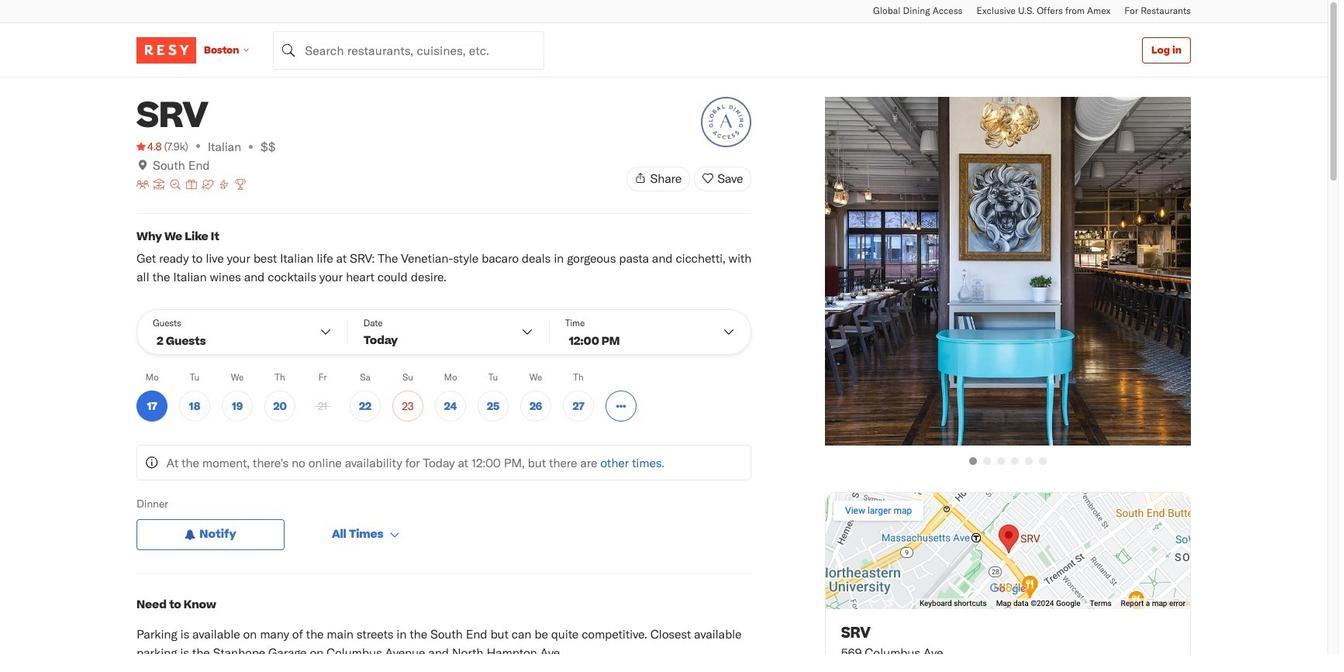 Task type: locate. For each thing, give the bounding box(es) containing it.
Search restaurants, cuisines, etc. text field
[[273, 31, 545, 69]]

None field
[[273, 31, 545, 69]]

4.8 out of 5 stars image
[[136, 139, 162, 154]]



